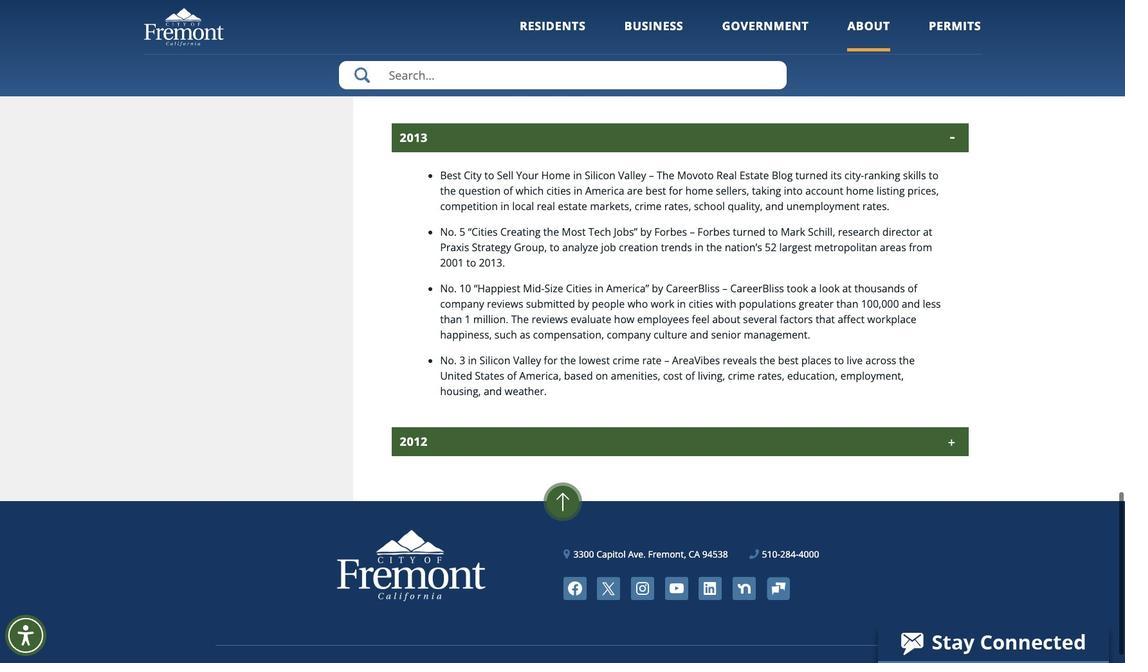 Task type: describe. For each thing, give the bounding box(es) containing it.
rates, inside best city to sell your home in silicon valley – the movoto real estate blog turned its city-ranking skills to the question of which cities in america are best for home sellers, taking into account home listing prices, competition in local real estate markets, crime rates, school quality, and unemployment rates.
[[664, 199, 691, 213]]

permits link
[[929, 18, 981, 51]]

of left "the
[[766, 8, 776, 22]]

2013
[[400, 130, 428, 145]]

valley inside "no. 3 in silicon valley for the lowest crime rate – areavibes reveals the best places to live across the united states of america, based on amenities, cost of living, crime rates, education, employment, housing, and weather."
[[513, 354, 541, 368]]

footer li icon image
[[699, 578, 722, 601]]

makes
[[677, 80, 708, 94]]

based
[[564, 369, 593, 383]]

took
[[787, 282, 808, 296]]

from inside no. 2 best run city in america by 24/7 wall st. – the annual ranking of "the best and worst run cities in america" by 24/7 wall st. looks at data from a number of sources for the 100 largest cities in the country. fremont comes in at no. 2!
[[626, 24, 649, 38]]

no. for no. 3 in silicon valley for the lowest crime rate – areavibes reveals the best places to live across the united states of america, based on amenities, cost of living, crime rates, education, employment, housing, and weather.
[[440, 354, 457, 368]]

and left less
[[902, 297, 920, 311]]

0 horizontal spatial 100
[[498, 65, 516, 79]]

by inside no. 5 "cities creating the most tech jobs" by forbes – forbes turned to mark schill, research director at praxis strategy group, to analyze job creation trends in the nation's 52 largest metropolitan areas from 2001 to 2013.
[[640, 225, 652, 239]]

top
[[830, 65, 846, 79]]

feel
[[692, 313, 709, 327]]

of inside no. 52 "top 100 places to live in america" by livability – livability's ranking of the top 100 best places to live focuses on small to mid-sized cities and what makes them great places to live and work.
[[799, 65, 809, 79]]

america" inside no. 10 "happiest mid-size cities in america" by careerbliss – careerbliss took a look at thousands of company reviews submitted by people who work in cities with populations greater than 100,000 and less than 1 million. the reviews evaluate how employees feel about several factors that affect workplace happiness, such as compensation, company culture and senior management.
[[606, 282, 649, 296]]

director
[[882, 225, 920, 239]]

at inside no. 5 "cities creating the most tech jobs" by forbes – forbes turned to mark schill, research director at praxis strategy group, to analyze job creation trends in the nation's 52 largest metropolitan areas from 2001 to 2013.
[[923, 225, 932, 239]]

1 horizontal spatial company
[[607, 328, 651, 342]]

2 horizontal spatial best
[[802, 8, 823, 22]]

0 horizontal spatial live
[[440, 80, 456, 94]]

for inside no. 2 best run city in america by 24/7 wall st. – the annual ranking of "the best and worst run cities in america" by 24/7 wall st. looks at data from a number of sources for the 100 largest cities in the country. fremont comes in at no. 2!
[[754, 24, 767, 38]]

cities inside no. 52 "top 100 places to live in america" by livability – livability's ranking of the top 100 best places to live focuses on small to mid-sized cities and what makes them great places to live and work.
[[603, 80, 627, 94]]

capitol
[[596, 549, 626, 561]]

account
[[805, 184, 843, 198]]

the down the management. on the right of page
[[760, 354, 775, 368]]

in up estate on the top of the page
[[574, 184, 582, 198]]

to left mark
[[768, 225, 778, 239]]

largest inside no. 2 best run city in america by 24/7 wall st. – the annual ranking of "the best and worst run cities in america" by 24/7 wall st. looks at data from a number of sources for the 100 largest cities in the country. fremont comes in at no. 2!
[[809, 24, 841, 38]]

2 horizontal spatial 100
[[848, 65, 866, 79]]

thousands
[[854, 282, 905, 296]]

work
[[651, 297, 674, 311]]

footer nd icon image
[[733, 578, 756, 601]]

by right residents
[[587, 8, 599, 22]]

best inside "no. 3 in silicon valley for the lowest crime rate – areavibes reveals the best places to live across the united states of america, based on amenities, cost of living, crime rates, education, employment, housing, and weather."
[[778, 354, 799, 368]]

on inside "no. 3 in silicon valley for the lowest crime rate – areavibes reveals the best places to live across the united states of america, based on amenities, cost of living, crime rates, education, employment, housing, and weather."
[[596, 369, 608, 383]]

into
[[784, 184, 803, 198]]

ca
[[689, 549, 700, 561]]

real
[[537, 199, 555, 213]]

less
[[923, 297, 941, 311]]

2 careerbliss from the left
[[730, 282, 784, 296]]

blog
[[772, 168, 793, 183]]

at left the data
[[590, 24, 599, 38]]

strategy
[[472, 240, 511, 255]]

0 vertical spatial places
[[892, 65, 922, 79]]

tab list containing 2013
[[392, 0, 968, 457]]

1 horizontal spatial reviews
[[532, 313, 568, 327]]

1 home from the left
[[685, 184, 713, 198]]

in right home
[[573, 168, 582, 183]]

looks
[[562, 24, 587, 38]]

and down top
[[831, 80, 849, 94]]

by up evaluate
[[578, 297, 589, 311]]

– inside no. 52 "top 100 places to live in america" by livability – livability's ranking of the top 100 best places to live focuses on small to mid-sized cities and what makes them great places to live and work.
[[701, 65, 706, 79]]

sized
[[576, 80, 600, 94]]

fremont
[[440, 39, 481, 53]]

510-284-4000 link
[[750, 548, 819, 561]]

america inside best city to sell your home in silicon valley – the movoto real estate blog turned its city-ranking skills to the question of which cities in america are best for home sellers, taking into account home listing prices, competition in local real estate markets, crime rates, school quality, and unemployment rates.
[[585, 184, 624, 198]]

areas
[[880, 240, 906, 255]]

prices,
[[907, 184, 939, 198]]

94538
[[702, 549, 728, 561]]

0 vertical spatial st.
[[649, 8, 661, 22]]

for inside best city to sell your home in silicon valley – the movoto real estate blog turned its city-ranking skills to the question of which cities in america are best for home sellers, taking into account home listing prices, competition in local real estate markets, crime rates, school quality, and unemployment rates.
[[669, 184, 683, 198]]

places
[[519, 65, 549, 79]]

business
[[624, 18, 683, 33]]

group,
[[514, 240, 547, 255]]

of up weather. on the left
[[507, 369, 517, 383]]

affect
[[838, 313, 865, 327]]

what
[[651, 80, 674, 94]]

in left the local
[[501, 199, 509, 213]]

cities inside no. 10 "happiest mid-size cities in america" by careerbliss – careerbliss took a look at thousands of company reviews submitted by people who work in cities with populations greater than 100,000 and less than 1 million. the reviews evaluate how employees feel about several factors that affect workplace happiness, such as compensation, company culture and senior management.
[[566, 282, 592, 296]]

school
[[694, 199, 725, 213]]

submitted
[[526, 297, 575, 311]]

to up the prices,
[[929, 168, 939, 183]]

about
[[847, 18, 890, 33]]

listing
[[877, 184, 905, 198]]

1
[[465, 313, 471, 327]]

mark
[[781, 225, 805, 239]]

to left live
[[551, 65, 561, 79]]

creating
[[500, 225, 541, 239]]

a inside no. 10 "happiest mid-size cities in america" by careerbliss – careerbliss took a look at thousands of company reviews submitted by people who work in cities with populations greater than 100,000 and less than 1 million. the reviews evaluate how employees feel about several factors that affect workplace happiness, such as compensation, company culture and senior management.
[[811, 282, 817, 296]]

in inside no. 52 "top 100 places to live in america" by livability – livability's ranking of the top 100 best places to live focuses on small to mid-sized cities and what makes them great places to live and work.
[[585, 65, 594, 79]]

to right group,
[[550, 240, 560, 255]]

great
[[739, 80, 764, 94]]

of down areavibes on the bottom of the page
[[685, 369, 695, 383]]

in up "country."
[[929, 8, 938, 22]]

– inside no. 5 "cities creating the most tech jobs" by forbes – forbes turned to mark schill, research director at praxis strategy group, to analyze job creation trends in the nation's 52 largest metropolitan areas from 2001 to 2013.
[[690, 225, 695, 239]]

2!
[[559, 39, 568, 53]]

in inside "no. 3 in silicon valley for the lowest crime rate – areavibes reveals the best places to live across the united states of america, based on amenities, cost of living, crime rates, education, employment, housing, and weather."
[[468, 354, 477, 368]]

local
[[512, 199, 534, 213]]

no. 3 in silicon valley for the lowest crime rate – areavibes reveals the best places to live across the united states of america, based on amenities, cost of living, crime rates, education, employment, housing, and weather.
[[440, 354, 915, 399]]

1 vertical spatial than
[[440, 313, 462, 327]]

america" inside no. 2 best run city in america by 24/7 wall st. – the annual ranking of "the best and worst run cities in america" by 24/7 wall st. looks at data from a number of sources for the 100 largest cities in the country. fremont comes in at no. 2!
[[440, 24, 483, 38]]

1 vertical spatial crime
[[613, 354, 640, 368]]

best inside best city to sell your home in silicon valley – the movoto real estate blog turned its city-ranking skills to the question of which cities in america are best for home sellers, taking into account home listing prices, competition in local real estate markets, crime rates, school quality, and unemployment rates.
[[645, 184, 666, 198]]

and inside "no. 3 in silicon valley for the lowest crime rate – areavibes reveals the best places to live across the united states of america, based on amenities, cost of living, crime rates, education, employment, housing, and weather."
[[484, 385, 502, 399]]

rate
[[642, 354, 662, 368]]

city-
[[844, 168, 864, 183]]

– inside "no. 3 in silicon valley for the lowest crime rate – areavibes reveals the best places to live across the united states of america, based on amenities, cost of living, crime rates, education, employment, housing, and weather."
[[664, 354, 669, 368]]

number
[[660, 24, 699, 38]]

to left mid-
[[541, 80, 551, 94]]

which
[[516, 184, 544, 198]]

size
[[544, 282, 563, 296]]

no.
[[541, 39, 557, 53]]

taking
[[752, 184, 781, 198]]

to right 2001
[[466, 256, 476, 270]]

america" inside no. 52 "top 100 places to live in america" by livability – livability's ranking of the top 100 best places to live focuses on small to mid-sized cities and what makes them great places to live and work.
[[597, 65, 640, 79]]

2 home from the left
[[846, 184, 874, 198]]

at inside no. 10 "happiest mid-size cities in america" by careerbliss – careerbliss took a look at thousands of company reviews submitted by people who work in cities with populations greater than 100,000 and less than 1 million. the reviews evaluate how employees feel about several factors that affect workplace happiness, such as compensation, company culture and senior management.
[[842, 282, 852, 296]]

to down "country."
[[925, 65, 935, 79]]

0 horizontal spatial company
[[440, 297, 484, 311]]

no. for no. 52 "top 100 places to live in america" by livability – livability's ranking of the top 100 best places to live focuses on small to mid-sized cities and what makes them great places to live and work.
[[440, 65, 457, 79]]

in up people
[[595, 282, 604, 296]]

comes
[[484, 39, 515, 53]]

city inside no. 2 best run city in america by 24/7 wall st. – the annual ranking of "the best and worst run cities in america" by 24/7 wall st. looks at data from a number of sources for the 100 largest cities in the country. fremont comes in at no. 2!
[[513, 8, 531, 22]]

"the
[[778, 8, 800, 22]]

rates, inside "no. 3 in silicon valley for the lowest crime rate – areavibes reveals the best places to live across the united states of america, based on amenities, cost of living, crime rates, education, employment, housing, and weather."
[[758, 369, 785, 383]]

the inside best city to sell your home in silicon valley – the movoto real estate blog turned its city-ranking skills to the question of which cities in america are best for home sellers, taking into account home listing prices, competition in local real estate markets, crime rates, school quality, and unemployment rates.
[[657, 168, 674, 183]]

cities inside no. 10 "happiest mid-size cities in america" by careerbliss – careerbliss took a look at thousands of company reviews submitted by people who work in cities with populations greater than 100,000 and less than 1 million. the reviews evaluate how employees feel about several factors that affect workplace happiness, such as compensation, company culture and senior management.
[[689, 297, 713, 311]]

ranking inside best city to sell your home in silicon valley – the movoto real estate blog turned its city-ranking skills to the question of which cities in america are best for home sellers, taking into account home listing prices, competition in local real estate markets, crime rates, school quality, and unemployment rates.
[[864, 168, 900, 183]]

look
[[819, 282, 840, 296]]

4000
[[799, 549, 819, 561]]

areavibes
[[672, 354, 720, 368]]

management.
[[744, 328, 810, 342]]

the right across
[[899, 354, 915, 368]]

and down feel
[[690, 328, 708, 342]]

of inside no. 10 "happiest mid-size cities in america" by careerbliss – careerbliss took a look at thousands of company reviews submitted by people who work in cities with populations greater than 100,000 and less than 1 million. the reviews evaluate how employees feel about several factors that affect workplace happiness, such as compensation, company culture and senior management.
[[908, 282, 917, 296]]

residents
[[520, 18, 586, 33]]

to left sell
[[484, 168, 494, 183]]

the inside best city to sell your home in silicon valley – the movoto real estate blog turned its city-ranking skills to the question of which cities in america are best for home sellers, taking into account home listing prices, competition in local real estate markets, crime rates, school quality, and unemployment rates.
[[440, 184, 456, 198]]

no. for no. 10 "happiest mid-size cities in america" by careerbliss – careerbliss took a look at thousands of company reviews submitted by people who work in cities with populations greater than 100,000 and less than 1 million. the reviews evaluate how employees feel about several factors that affect workplace happiness, such as compensation, company culture and senior management.
[[440, 282, 457, 296]]

1 vertical spatial wall
[[524, 24, 544, 38]]

of down 'annual'
[[701, 24, 711, 38]]

cities inside no. 2 best run city in america by 24/7 wall st. – the annual ranking of "the best and worst run cities in america" by 24/7 wall st. looks at data from a number of sources for the 100 largest cities in the country. fremont comes in at no. 2!
[[844, 24, 868, 38]]

cities inside no. 2 best run city in america by 24/7 wall st. – the annual ranking of "the best and worst run cities in america" by 24/7 wall st. looks at data from a number of sources for the 100 largest cities in the country. fremont comes in at no. 2!
[[900, 8, 926, 22]]

1 vertical spatial places
[[767, 80, 797, 94]]

silicon inside "no. 3 in silicon valley for the lowest crime rate – areavibes reveals the best places to live across the united states of america, based on amenities, cost of living, crime rates, education, employment, housing, and weather."
[[480, 354, 510, 368]]

compensation,
[[533, 328, 604, 342]]

to right great
[[800, 80, 809, 94]]

several
[[743, 313, 777, 327]]

question
[[459, 184, 501, 198]]

in right work
[[677, 297, 686, 311]]

nation's
[[725, 240, 762, 255]]

footer yt icon image
[[665, 578, 688, 601]]

510-284-4000
[[762, 549, 819, 561]]

senior
[[711, 328, 741, 342]]

them
[[711, 80, 736, 94]]

and left what
[[630, 80, 648, 94]]

the down "the
[[770, 24, 786, 38]]

rates.
[[862, 199, 889, 213]]

unemployment
[[786, 199, 860, 213]]

who
[[627, 297, 648, 311]]

in right comes
[[518, 39, 527, 53]]

in down "worst"
[[871, 24, 880, 38]]

best inside no. 52 "top 100 places to live in america" by livability – livability's ranking of the top 100 best places to live focuses on small to mid-sized cities and what makes them great places to live and work.
[[869, 65, 889, 79]]

at left the no.
[[529, 39, 539, 53]]

largest inside no. 5 "cities creating the most tech jobs" by forbes – forbes turned to mark schill, research director at praxis strategy group, to analyze job creation trends in the nation's 52 largest metropolitan areas from 2001 to 2013.
[[779, 240, 812, 255]]

turned inside best city to sell your home in silicon valley – the movoto real estate blog turned its city-ranking skills to the question of which cities in america are best for home sellers, taking into account home listing prices, competition in local real estate markets, crime rates, school quality, and unemployment rates.
[[795, 168, 828, 183]]

sell
[[497, 168, 514, 183]]

employees
[[637, 313, 689, 327]]



Task type: vqa. For each thing, say whether or not it's contained in the screenshot.
the top Media
no



Task type: locate. For each thing, give the bounding box(es) containing it.
in up the no.
[[534, 8, 543, 22]]

– inside no. 2 best run city in america by 24/7 wall st. – the annual ranking of "the best and worst run cities in america" by 24/7 wall st. looks at data from a number of sources for the 100 largest cities in the country. fremont comes in at no. 2!
[[663, 8, 669, 22]]

no. inside "no. 3 in silicon valley for the lowest crime rate – areavibes reveals the best places to live across the united states of america, based on amenities, cost of living, crime rates, education, employment, housing, and weather."
[[440, 354, 457, 368]]

turned up nation's
[[733, 225, 765, 239]]

0 horizontal spatial places
[[767, 80, 797, 94]]

of right thousands
[[908, 282, 917, 296]]

creation
[[619, 240, 658, 255]]

100 inside no. 2 best run city in america by 24/7 wall st. – the annual ranking of "the best and worst run cities in america" by 24/7 wall st. looks at data from a number of sources for the 100 largest cities in the country. fremont comes in at no. 2!
[[788, 24, 806, 38]]

that
[[816, 313, 835, 327]]

1 horizontal spatial silicon
[[585, 168, 616, 183]]

by up comes
[[486, 24, 497, 38]]

culture
[[654, 328, 687, 342]]

states
[[475, 369, 504, 383]]

0 horizontal spatial valley
[[513, 354, 541, 368]]

best right "the
[[802, 8, 823, 22]]

1 vertical spatial from
[[909, 240, 932, 255]]

the left nation's
[[706, 240, 722, 255]]

the left "country."
[[883, 24, 898, 38]]

no. inside no. 5 "cities creating the most tech jobs" by forbes – forbes turned to mark schill, research director at praxis strategy group, to analyze job creation trends in the nation's 52 largest metropolitan areas from 2001 to 2013.
[[440, 225, 457, 239]]

estate
[[558, 199, 587, 213]]

with
[[716, 297, 736, 311]]

2013.
[[479, 256, 505, 270]]

0 horizontal spatial 52
[[459, 65, 471, 79]]

in inside no. 5 "cities creating the most tech jobs" by forbes – forbes turned to mark schill, research director at praxis strategy group, to analyze job creation trends in the nation's 52 largest metropolitan areas from 2001 to 2013.
[[695, 240, 704, 255]]

fremont,
[[648, 549, 686, 561]]

1 horizontal spatial best
[[468, 8, 489, 22]]

evaluate
[[571, 313, 611, 327]]

0 vertical spatial cities
[[900, 8, 926, 22]]

than left '1'
[[440, 313, 462, 327]]

forbes down 'school' on the right top
[[698, 225, 730, 239]]

for inside "no. 3 in silicon valley for the lowest crime rate – areavibes reveals the best places to live across the united states of america, based on amenities, cost of living, crime rates, education, employment, housing, and weather."
[[544, 354, 558, 368]]

best right are
[[645, 184, 666, 198]]

1 run from the left
[[492, 8, 511, 22]]

1 vertical spatial reviews
[[532, 313, 568, 327]]

crime
[[635, 199, 662, 213], [613, 354, 640, 368], [728, 369, 755, 383]]

2 horizontal spatial for
[[754, 24, 767, 38]]

company down how
[[607, 328, 651, 342]]

sources
[[714, 24, 751, 38]]

2 horizontal spatial best
[[869, 65, 889, 79]]

live inside "no. 3 in silicon valley for the lowest crime rate – areavibes reveals the best places to live across the united states of america, based on amenities, cost of living, crime rates, education, employment, housing, and weather."
[[847, 354, 863, 368]]

– inside no. 10 "happiest mid-size cities in america" by careerbliss – careerbliss took a look at thousands of company reviews submitted by people who work in cities with populations greater than 100,000 and less than 1 million. the reviews evaluate how employees feel about several factors that affect workplace happiness, such as compensation, company culture and senior management.
[[722, 282, 728, 296]]

places inside "no. 3 in silicon valley for the lowest crime rate – areavibes reveals the best places to live across the united states of america, based on amenities, cost of living, crime rates, education, employment, housing, and weather."
[[801, 354, 831, 368]]

on left small
[[498, 80, 511, 94]]

forbes
[[654, 225, 687, 239], [698, 225, 730, 239]]

0 horizontal spatial 24/7
[[500, 24, 521, 38]]

permits
[[929, 18, 981, 33]]

movoto
[[677, 168, 714, 183]]

52 inside no. 52 "top 100 places to live in america" by livability – livability's ranking of the top 100 best places to live focuses on small to mid-sized cities and what makes them great places to live and work.
[[459, 65, 471, 79]]

america"
[[440, 24, 483, 38], [597, 65, 640, 79], [606, 282, 649, 296]]

0 vertical spatial company
[[440, 297, 484, 311]]

0 horizontal spatial st.
[[547, 24, 559, 38]]

the left most
[[543, 225, 559, 239]]

focuses
[[459, 80, 495, 94]]

24/7
[[602, 8, 623, 22], [500, 24, 521, 38]]

cities inside best city to sell your home in silicon valley – the movoto real estate blog turned its city-ranking skills to the question of which cities in america are best for home sellers, taking into account home listing prices, competition in local real estate markets, crime rates, school quality, and unemployment rates.
[[546, 184, 571, 198]]

america
[[545, 8, 585, 22], [585, 184, 624, 198]]

2 forbes from the left
[[698, 225, 730, 239]]

0 vertical spatial largest
[[809, 24, 841, 38]]

silicon up states on the bottom of the page
[[480, 354, 510, 368]]

places right great
[[767, 80, 797, 94]]

2
[[459, 8, 465, 22]]

52
[[459, 65, 471, 79], [765, 240, 777, 255]]

turned inside no. 5 "cities creating the most tech jobs" by forbes – forbes turned to mark schill, research director at praxis strategy group, to analyze job creation trends in the nation's 52 largest metropolitan areas from 2001 to 2013.
[[733, 225, 765, 239]]

from down director
[[909, 240, 932, 255]]

0 horizontal spatial than
[[440, 313, 462, 327]]

by inside no. 52 "top 100 places to live in america" by livability – livability's ranking of the top 100 best places to live focuses on small to mid-sized cities and what makes them great places to live and work.
[[643, 65, 654, 79]]

1 vertical spatial rates,
[[758, 369, 785, 383]]

the up competition in the top left of the page
[[440, 184, 456, 198]]

forbes up the trends
[[654, 225, 687, 239]]

silicon
[[585, 168, 616, 183], [480, 354, 510, 368]]

0 horizontal spatial for
[[544, 354, 558, 368]]

no. inside no. 10 "happiest mid-size cities in america" by careerbliss – careerbliss took a look at thousands of company reviews submitted by people who work in cities with populations greater than 100,000 and less than 1 million. the reviews evaluate how employees feel about several factors that affect workplace happiness, such as compensation, company culture and senior management.
[[440, 282, 457, 296]]

employment,
[[840, 369, 904, 383]]

analyze
[[562, 240, 598, 255]]

0 vertical spatial turned
[[795, 168, 828, 183]]

careerbliss up feel
[[666, 282, 720, 296]]

– up number
[[663, 8, 669, 22]]

2 vertical spatial best
[[778, 354, 799, 368]]

footer ig icon image
[[631, 578, 654, 601]]

0 horizontal spatial on
[[498, 80, 511, 94]]

– left movoto
[[649, 168, 654, 183]]

1 vertical spatial on
[[596, 369, 608, 383]]

home
[[541, 168, 570, 183]]

no. down fremont
[[440, 65, 457, 79]]

and down taking
[[765, 199, 784, 213]]

no. for no. 2 best run city in america by 24/7 wall st. – the annual ranking of "the best and worst run cities in america" by 24/7 wall st. looks at data from a number of sources for the 100 largest cities in the country. fremont comes in at no. 2!
[[440, 8, 457, 22]]

st. up number
[[649, 8, 661, 22]]

the up based
[[560, 354, 576, 368]]

0 vertical spatial wall
[[626, 8, 646, 22]]

ranking up sources
[[727, 8, 763, 22]]

10
[[459, 282, 471, 296]]

0 horizontal spatial a
[[652, 24, 658, 38]]

by up work
[[652, 282, 663, 296]]

tab list
[[392, 0, 968, 457]]

1 horizontal spatial on
[[596, 369, 608, 383]]

1 horizontal spatial forbes
[[698, 225, 730, 239]]

"cities
[[468, 225, 498, 239]]

1 horizontal spatial wall
[[626, 8, 646, 22]]

and down states on the bottom of the page
[[484, 385, 502, 399]]

1 horizontal spatial rates,
[[758, 369, 785, 383]]

largest
[[809, 24, 841, 38], [779, 240, 812, 255]]

0 vertical spatial on
[[498, 80, 511, 94]]

the inside no. 2 best run city in america by 24/7 wall st. – the annual ranking of "the best and worst run cities in america" by 24/7 wall st. looks at data from a number of sources for the 100 largest cities in the country. fremont comes in at no. 2!
[[671, 8, 689, 22]]

0 horizontal spatial careerbliss
[[666, 282, 720, 296]]

1 horizontal spatial city
[[513, 8, 531, 22]]

valley up are
[[618, 168, 646, 183]]

stay connected image
[[878, 626, 1108, 662]]

happiness,
[[440, 328, 492, 342]]

52 left "top at the left
[[459, 65, 471, 79]]

best city to sell your home in silicon valley – the movoto real estate blog turned its city-ranking skills to the question of which cities in america are best for home sellers, taking into account home listing prices, competition in local real estate markets, crime rates, school quality, and unemployment rates.
[[440, 168, 939, 213]]

annual
[[692, 8, 725, 22]]

1 no. from the top
[[440, 8, 457, 22]]

ranking inside no. 2 best run city in america by 24/7 wall st. – the annual ranking of "the best and worst run cities in america" by 24/7 wall st. looks at data from a number of sources for the 100 largest cities in the country. fremont comes in at no. 2!
[[727, 8, 763, 22]]

0 vertical spatial than
[[836, 297, 858, 311]]

america up markets, at the right top
[[585, 184, 624, 198]]

0 horizontal spatial reviews
[[487, 297, 523, 311]]

best inside best city to sell your home in silicon valley – the movoto real estate blog turned its city-ranking skills to the question of which cities in america are best for home sellers, taking into account home listing prices, competition in local real estate markets, crime rates, school quality, and unemployment rates.
[[440, 168, 461, 183]]

small
[[513, 80, 539, 94]]

tech
[[588, 225, 611, 239]]

0 horizontal spatial forbes
[[654, 225, 687, 239]]

cost
[[663, 369, 683, 383]]

52 right nation's
[[765, 240, 777, 255]]

america" up sized at the top
[[597, 65, 640, 79]]

company down 10
[[440, 297, 484, 311]]

how
[[614, 313, 635, 327]]

0 horizontal spatial city
[[464, 168, 482, 183]]

1 horizontal spatial than
[[836, 297, 858, 311]]

0 horizontal spatial run
[[492, 8, 511, 22]]

0 horizontal spatial best
[[440, 168, 461, 183]]

0 vertical spatial from
[[626, 24, 649, 38]]

in right the trends
[[695, 240, 704, 255]]

million.
[[473, 313, 508, 327]]

on
[[498, 80, 511, 94], [596, 369, 608, 383]]

footer tw icon image
[[597, 578, 620, 601]]

ranking inside no. 52 "top 100 places to live in america" by livability – livability's ranking of the top 100 best places to live focuses on small to mid-sized cities and what makes them great places to live and work.
[[760, 65, 796, 79]]

2 vertical spatial for
[[544, 354, 558, 368]]

1 horizontal spatial careerbliss
[[730, 282, 784, 296]]

0 horizontal spatial rates,
[[664, 199, 691, 213]]

in right 3
[[468, 354, 477, 368]]

run right "worst"
[[878, 8, 897, 22]]

1 vertical spatial for
[[669, 184, 683, 198]]

4 no. from the top
[[440, 282, 457, 296]]

st.
[[649, 8, 661, 22], [547, 24, 559, 38]]

cities up feel
[[689, 297, 713, 311]]

0 vertical spatial city
[[513, 8, 531, 22]]

Search text field
[[339, 61, 786, 89]]

3300 capitol ave. fremont, ca 94538 link
[[564, 548, 728, 561]]

the up number
[[671, 8, 689, 22]]

0 vertical spatial america"
[[440, 24, 483, 38]]

about link
[[847, 18, 890, 51]]

st. up the no.
[[547, 24, 559, 38]]

government link
[[722, 18, 809, 51]]

than up affect
[[836, 297, 858, 311]]

1 horizontal spatial home
[[846, 184, 874, 198]]

estate
[[740, 168, 769, 183]]

1 vertical spatial silicon
[[480, 354, 510, 368]]

live
[[440, 80, 456, 94], [812, 80, 828, 94], [847, 354, 863, 368]]

1 forbes from the left
[[654, 225, 687, 239]]

1 careerbliss from the left
[[666, 282, 720, 296]]

– up the makes
[[701, 65, 706, 79]]

as
[[520, 328, 530, 342]]

no. left 10
[[440, 282, 457, 296]]

0 vertical spatial ranking
[[727, 8, 763, 22]]

america inside no. 2 best run city in america by 24/7 wall st. – the annual ranking of "the best and worst run cities in america" by 24/7 wall st. looks at data from a number of sources for the 100 largest cities in the country. fremont comes in at no. 2!
[[545, 8, 585, 22]]

places up education,
[[801, 354, 831, 368]]

best up work.
[[869, 65, 889, 79]]

reviews down 'submitted' on the top of the page
[[532, 313, 568, 327]]

0 vertical spatial the
[[671, 8, 689, 22]]

america" down 2
[[440, 24, 483, 38]]

2 vertical spatial ranking
[[864, 168, 900, 183]]

0 vertical spatial silicon
[[585, 168, 616, 183]]

2 run from the left
[[878, 8, 897, 22]]

city inside best city to sell your home in silicon valley – the movoto real estate blog turned its city-ranking skills to the question of which cities in america are best for home sellers, taking into account home listing prices, competition in local real estate markets, crime rates, school quality, and unemployment rates.
[[464, 168, 482, 183]]

1 vertical spatial america"
[[597, 65, 640, 79]]

on down lowest
[[596, 369, 608, 383]]

largest down mark
[[779, 240, 812, 255]]

0 vertical spatial best
[[869, 65, 889, 79]]

2 no. from the top
[[440, 65, 457, 79]]

1 horizontal spatial run
[[878, 8, 897, 22]]

your
[[516, 168, 539, 183]]

lowest
[[579, 354, 610, 368]]

100 right "top at the left
[[498, 65, 516, 79]]

worst
[[847, 8, 876, 22]]

best up question
[[440, 168, 461, 183]]

for down movoto
[[669, 184, 683, 198]]

from inside no. 5 "cities creating the most tech jobs" by forbes – forbes turned to mark schill, research director at praxis strategy group, to analyze job creation trends in the nation's 52 largest metropolitan areas from 2001 to 2013.
[[909, 240, 932, 255]]

best right 2
[[468, 8, 489, 22]]

largest up top
[[809, 24, 841, 38]]

1 horizontal spatial 24/7
[[602, 8, 623, 22]]

at right look
[[842, 282, 852, 296]]

ranking up listing
[[864, 168, 900, 183]]

trends
[[661, 240, 692, 255]]

1 vertical spatial 24/7
[[500, 24, 521, 38]]

rates, left education,
[[758, 369, 785, 383]]

and
[[826, 8, 844, 22], [630, 80, 648, 94], [831, 80, 849, 94], [765, 199, 784, 213], [902, 297, 920, 311], [690, 328, 708, 342], [484, 385, 502, 399]]

1 horizontal spatial st.
[[649, 8, 661, 22]]

the up as
[[511, 313, 529, 327]]

0 horizontal spatial wall
[[524, 24, 544, 38]]

careerbliss up populations
[[730, 282, 784, 296]]

1 horizontal spatial a
[[811, 282, 817, 296]]

1 horizontal spatial valley
[[618, 168, 646, 183]]

2 horizontal spatial places
[[892, 65, 922, 79]]

0 vertical spatial rates,
[[664, 199, 691, 213]]

1 vertical spatial largest
[[779, 240, 812, 255]]

1 horizontal spatial 52
[[765, 240, 777, 255]]

– inside best city to sell your home in silicon valley – the movoto real estate blog turned its city-ranking skills to the question of which cities in america are best for home sellers, taking into account home listing prices, competition in local real estate markets, crime rates, school quality, and unemployment rates.
[[649, 168, 654, 183]]

1 vertical spatial best
[[645, 184, 666, 198]]

0 horizontal spatial cities
[[566, 282, 592, 296]]

valley inside best city to sell your home in silicon valley – the movoto real estate blog turned its city-ranking skills to the question of which cities in america are best for home sellers, taking into account home listing prices, competition in local real estate markets, crime rates, school quality, and unemployment rates.
[[618, 168, 646, 183]]

1 vertical spatial ranking
[[760, 65, 796, 79]]

1 horizontal spatial best
[[778, 354, 799, 368]]

"top
[[474, 65, 496, 79]]

in up sized at the top
[[585, 65, 594, 79]]

0 horizontal spatial silicon
[[480, 354, 510, 368]]

of inside best city to sell your home in silicon valley – the movoto real estate blog turned its city-ranking skills to the question of which cities in america are best for home sellers, taking into account home listing prices, competition in local real estate markets, crime rates, school quality, and unemployment rates.
[[503, 184, 513, 198]]

3300 capitol ave. fremont, ca 94538
[[573, 549, 728, 561]]

live up the employment,
[[847, 354, 863, 368]]

no. left the 5
[[440, 225, 457, 239]]

government
[[722, 18, 809, 33]]

–
[[663, 8, 669, 22], [701, 65, 706, 79], [649, 168, 654, 183], [690, 225, 695, 239], [722, 282, 728, 296], [664, 354, 669, 368]]

284-
[[780, 549, 799, 561]]

1 vertical spatial city
[[464, 168, 482, 183]]

100 down "the
[[788, 24, 806, 38]]

than
[[836, 297, 858, 311], [440, 313, 462, 327]]

1 vertical spatial valley
[[513, 354, 541, 368]]

2 vertical spatial crime
[[728, 369, 755, 383]]

across
[[865, 354, 896, 368]]

5 no. from the top
[[440, 354, 457, 368]]

for
[[754, 24, 767, 38], [669, 184, 683, 198], [544, 354, 558, 368]]

populations
[[739, 297, 796, 311]]

"happiest
[[474, 282, 520, 296]]

business link
[[624, 18, 683, 51]]

jobs"
[[614, 225, 638, 239]]

0 horizontal spatial home
[[685, 184, 713, 198]]

factors
[[780, 313, 813, 327]]

no. for no. 5 "cities creating the most tech jobs" by forbes – forbes turned to mark schill, research director at praxis strategy group, to analyze job creation trends in the nation's 52 largest metropolitan areas from 2001 to 2013.
[[440, 225, 457, 239]]

no. inside no. 52 "top 100 places to live in america" by livability – livability's ranking of the top 100 best places to live focuses on small to mid-sized cities and what makes them great places to live and work.
[[440, 65, 457, 79]]

of down sell
[[503, 184, 513, 198]]

1 vertical spatial company
[[607, 328, 651, 342]]

0 vertical spatial america
[[545, 8, 585, 22]]

footer my icon image
[[766, 578, 790, 601]]

crime up amenities,
[[613, 354, 640, 368]]

0 vertical spatial a
[[652, 24, 658, 38]]

the left top
[[811, 65, 827, 79]]

cities up "country."
[[900, 8, 926, 22]]

no. left 2
[[440, 8, 457, 22]]

ranking up great
[[760, 65, 796, 79]]

silicon up markets, at the right top
[[585, 168, 616, 183]]

places down "country."
[[892, 65, 922, 79]]

and inside best city to sell your home in silicon valley – the movoto real estate blog turned its city-ranking skills to the question of which cities in america are best for home sellers, taking into account home listing prices, competition in local real estate markets, crime rates, school quality, and unemployment rates.
[[765, 199, 784, 213]]

1 horizontal spatial from
[[909, 240, 932, 255]]

the inside no. 10 "happiest mid-size cities in america" by careerbliss – careerbliss took a look at thousands of company reviews submitted by people who work in cities with populations greater than 100,000 and less than 1 million. the reviews evaluate how employees feel about several factors that affect workplace happiness, such as compensation, company culture and senior management.
[[511, 313, 529, 327]]

residents link
[[520, 18, 586, 51]]

2012
[[400, 434, 428, 450]]

1 horizontal spatial live
[[812, 80, 828, 94]]

2 vertical spatial places
[[801, 354, 831, 368]]

and inside no. 2 best run city in america by 24/7 wall st. – the annual ranking of "the best and worst run cities in america" by 24/7 wall st. looks at data from a number of sources for the 100 largest cities in the country. fremont comes in at no. 2!
[[826, 8, 844, 22]]

by up what
[[643, 65, 654, 79]]

people
[[592, 297, 625, 311]]

52 inside no. 5 "cities creating the most tech jobs" by forbes – forbes turned to mark schill, research director at praxis strategy group, to analyze job creation trends in the nation's 52 largest metropolitan areas from 2001 to 2013.
[[765, 240, 777, 255]]

city up question
[[464, 168, 482, 183]]

0 vertical spatial valley
[[618, 168, 646, 183]]

run
[[492, 8, 511, 22], [878, 8, 897, 22]]

markets,
[[590, 199, 632, 213]]

footer fb icon image
[[563, 578, 586, 601]]

0 horizontal spatial from
[[626, 24, 649, 38]]

0 vertical spatial 24/7
[[602, 8, 623, 22]]

at
[[590, 24, 599, 38], [529, 39, 539, 53], [923, 225, 932, 239], [842, 282, 852, 296]]

job
[[601, 240, 616, 255]]

such
[[495, 328, 517, 342]]

housing,
[[440, 385, 481, 399]]

schill,
[[808, 225, 835, 239]]

0 vertical spatial for
[[754, 24, 767, 38]]

to inside "no. 3 in silicon valley for the lowest crime rate – areavibes reveals the best places to live across the united states of america, based on amenities, cost of living, crime rates, education, employment, housing, and weather."
[[834, 354, 844, 368]]

most
[[562, 225, 586, 239]]

the inside no. 52 "top 100 places to live in america" by livability – livability's ranking of the top 100 best places to live focuses on small to mid-sized cities and what makes them great places to live and work.
[[811, 65, 827, 79]]

3 no. from the top
[[440, 225, 457, 239]]

rates,
[[664, 199, 691, 213], [758, 369, 785, 383]]

1 horizontal spatial 100
[[788, 24, 806, 38]]

live
[[564, 65, 583, 79]]

24/7 up the data
[[602, 8, 623, 22]]

rates, left 'school' on the right top
[[664, 199, 691, 213]]

0 horizontal spatial best
[[645, 184, 666, 198]]

by up creation
[[640, 225, 652, 239]]

1 vertical spatial turned
[[733, 225, 765, 239]]

1 horizontal spatial turned
[[795, 168, 828, 183]]

silicon inside best city to sell your home in silicon valley – the movoto real estate blog turned its city-ranking skills to the question of which cities in america are best for home sellers, taking into account home listing prices, competition in local real estate markets, crime rates, school quality, and unemployment rates.
[[585, 168, 616, 183]]

turned up account
[[795, 168, 828, 183]]

a inside no. 2 best run city in america by 24/7 wall st. – the annual ranking of "the best and worst run cities in america" by 24/7 wall st. looks at data from a number of sources for the 100 largest cities in the country. fremont comes in at no. 2!
[[652, 24, 658, 38]]

cities
[[844, 24, 868, 38], [603, 80, 627, 94], [546, 184, 571, 198], [689, 297, 713, 311]]

crime inside best city to sell your home in silicon valley – the movoto real estate blog turned its city-ranking skills to the question of which cities in america are best for home sellers, taking into account home listing prices, competition in local real estate markets, crime rates, school quality, and unemployment rates.
[[635, 199, 662, 213]]

0 vertical spatial reviews
[[487, 297, 523, 311]]

no. inside no. 2 best run city in america by 24/7 wall st. – the annual ranking of "the best and worst run cities in america" by 24/7 wall st. looks at data from a number of sources for the 100 largest cities in the country. fremont comes in at no. 2!
[[440, 8, 457, 22]]

a left number
[[652, 24, 658, 38]]

0 vertical spatial 52
[[459, 65, 471, 79]]

livability
[[657, 65, 698, 79]]

1 vertical spatial a
[[811, 282, 817, 296]]

on inside no. 52 "top 100 places to live in america" by livability – livability's ranking of the top 100 best places to live focuses on small to mid-sized cities and what makes them great places to live and work.
[[498, 80, 511, 94]]

1 vertical spatial st.
[[547, 24, 559, 38]]



